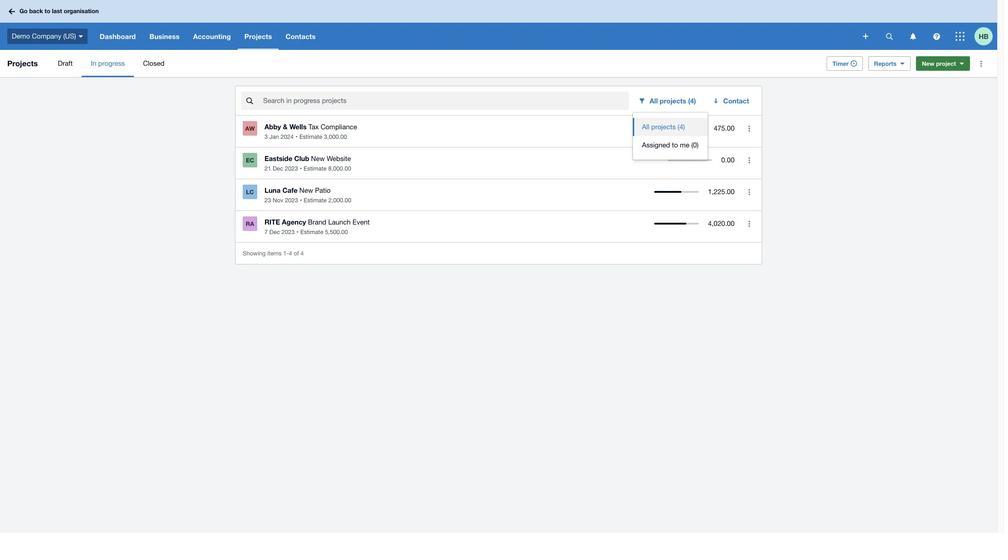 Task type: vqa. For each thing, say whether or not it's contained in the screenshot.


Task type: locate. For each thing, give the bounding box(es) containing it.
4 right of
[[301, 250, 304, 257]]

ra
[[246, 220, 254, 227]]

0 vertical spatial more options image
[[972, 54, 990, 73]]

new inside popup button
[[922, 60, 935, 67]]

contacts
[[286, 32, 316, 40]]

(4) up all projects (4) button
[[688, 97, 696, 105]]

0 horizontal spatial to
[[45, 7, 50, 15]]

475.00
[[714, 124, 735, 132]]

estimate inside rite agency brand launch event 7 dec 2023 • estimate 5,500.00
[[300, 229, 323, 235]]

all projects (4) for all projects (4) popup button
[[650, 97, 696, 105]]

projects down demo
[[7, 59, 38, 68]]

svg image up reports popup button
[[910, 33, 916, 40]]

2023 down club
[[285, 165, 298, 172]]

• right 2024
[[296, 133, 298, 140]]

2 vertical spatial 2023
[[282, 229, 295, 235]]

2023 inside 'eastside club new website 21 dec 2023 • estimate 8,000.00'
[[285, 165, 298, 172]]

agency
[[282, 218, 306, 226]]

more options image right 475.00
[[740, 119, 758, 137]]

more options image
[[740, 151, 758, 169], [740, 215, 758, 233]]

all inside popup button
[[650, 97, 658, 105]]

1 vertical spatial new
[[311, 155, 325, 162]]

0 horizontal spatial (4)
[[678, 123, 685, 131]]

svg image right svg icon
[[886, 33, 893, 40]]

svg image right (us)
[[78, 35, 83, 38]]

1 more options image from the top
[[740, 151, 758, 169]]

more options image down hb
[[972, 54, 990, 73]]

• inside rite agency brand launch event 7 dec 2023 • estimate 5,500.00
[[297, 229, 299, 235]]

0 vertical spatial projects
[[660, 97, 686, 105]]

0 vertical spatial all projects (4)
[[650, 97, 696, 105]]

0 vertical spatial all
[[650, 97, 658, 105]]

timer
[[833, 60, 849, 67]]

2023 inside luna cafe new patio 23 nov 2023 • estimate 2,000.00
[[285, 197, 298, 204]]

estimate inside 'eastside club new website 21 dec 2023 • estimate 8,000.00'
[[304, 165, 327, 172]]

abby
[[265, 123, 281, 131]]

estimate down patio
[[304, 197, 327, 204]]

to left last
[[45, 7, 50, 15]]

accounting
[[193, 32, 231, 40]]

0 vertical spatial more options image
[[740, 151, 758, 169]]

new inside 'eastside club new website 21 dec 2023 • estimate 8,000.00'
[[311, 155, 325, 162]]

dec inside 'eastside club new website 21 dec 2023 • estimate 8,000.00'
[[273, 165, 283, 172]]

(4) inside button
[[678, 123, 685, 131]]

all projects (4) inside popup button
[[650, 97, 696, 105]]

business button
[[143, 23, 186, 50]]

new inside luna cafe new patio 23 nov 2023 • estimate 2,000.00
[[299, 186, 313, 194]]

2 more options image from the top
[[740, 215, 758, 233]]

rite agency brand launch event 7 dec 2023 • estimate 5,500.00
[[265, 218, 370, 235]]

estimate down tax
[[299, 133, 322, 140]]

0 vertical spatial new
[[922, 60, 935, 67]]

all projects (4) inside button
[[642, 123, 685, 131]]

23
[[265, 197, 271, 204]]

estimate
[[299, 133, 322, 140], [304, 165, 327, 172], [304, 197, 327, 204], [300, 229, 323, 235]]

rite
[[265, 218, 280, 226]]

svg image
[[863, 34, 868, 39]]

navigation containing dashboard
[[93, 23, 857, 50]]

closed
[[143, 59, 164, 67]]

1 horizontal spatial to
[[672, 141, 678, 149]]

dec right 7
[[269, 229, 280, 235]]

estimate inside abby & wells tax compliance 3 jan 2024 • estimate 3,000.00
[[299, 133, 322, 140]]

dec right 21
[[273, 165, 283, 172]]

navigation inside banner
[[93, 23, 857, 50]]

all up all projects (4) button
[[650, 97, 658, 105]]

patio
[[315, 186, 331, 194]]

1 vertical spatial projects
[[651, 123, 676, 131]]

group
[[633, 113, 708, 160]]

showing items 1-4 of 4
[[243, 250, 304, 257]]

1 vertical spatial (4)
[[678, 123, 685, 131]]

• down club
[[300, 165, 302, 172]]

1 4 from the left
[[289, 250, 292, 257]]

in progress link
[[82, 50, 134, 77]]

assigned
[[642, 141, 670, 149]]

eastside
[[265, 154, 292, 162]]

0 horizontal spatial 4
[[289, 250, 292, 257]]

new right cafe
[[299, 186, 313, 194]]

navigation
[[93, 23, 857, 50]]

all up assigned
[[642, 123, 650, 131]]

projects left the contacts
[[244, 32, 272, 40]]

svg image left go
[[9, 8, 15, 14]]

all for all projects (4) button
[[642, 123, 650, 131]]

0 vertical spatial 2023
[[285, 165, 298, 172]]

(4)
[[688, 97, 696, 105], [678, 123, 685, 131]]

list box
[[633, 113, 708, 160]]

more options image for new
[[740, 183, 758, 201]]

projects inside popup button
[[660, 97, 686, 105]]

back
[[29, 7, 43, 15]]

demo company (us)
[[12, 32, 76, 40]]

draft
[[58, 59, 73, 67]]

projects
[[660, 97, 686, 105], [651, 123, 676, 131]]

dashboard
[[100, 32, 136, 40]]

more options image right 4,020.00
[[740, 215, 758, 233]]

all projects (4)
[[650, 97, 696, 105], [642, 123, 685, 131]]

• down 'agency'
[[297, 229, 299, 235]]

luna
[[265, 186, 281, 194]]

2023 down 'agency'
[[282, 229, 295, 235]]

go back to last organisation
[[20, 7, 99, 15]]

estimate down brand
[[300, 229, 323, 235]]

1 vertical spatial projects
[[7, 59, 38, 68]]

new right club
[[311, 155, 325, 162]]

1 vertical spatial 2023
[[285, 197, 298, 204]]

2023 inside rite agency brand launch event 7 dec 2023 • estimate 5,500.00
[[282, 229, 295, 235]]

projects for all projects (4) popup button
[[660, 97, 686, 105]]

svg image inside demo company (us) popup button
[[78, 35, 83, 38]]

launch
[[328, 218, 351, 226]]

svg image inside the go back to last organisation link
[[9, 8, 15, 14]]

in progress
[[91, 59, 125, 67]]

all projects (4) up all projects (4) button
[[650, 97, 696, 105]]

ec
[[246, 157, 254, 164]]

projects up assigned to me (0)
[[651, 123, 676, 131]]

estimate down club
[[304, 165, 327, 172]]

business
[[149, 32, 180, 40]]

projects
[[244, 32, 272, 40], [7, 59, 38, 68]]

1 horizontal spatial 4
[[301, 250, 304, 257]]

1 vertical spatial dec
[[269, 229, 280, 235]]

all projects (4) up assigned to me (0)
[[642, 123, 685, 131]]

(us)
[[63, 32, 76, 40]]

all projects (4) button
[[632, 92, 703, 110]]

svg image
[[9, 8, 15, 14], [956, 32, 965, 41], [886, 33, 893, 40], [910, 33, 916, 40], [933, 33, 940, 40], [78, 35, 83, 38]]

group containing all projects (4)
[[633, 113, 708, 160]]

0 vertical spatial to
[[45, 7, 50, 15]]

to
[[45, 7, 50, 15], [672, 141, 678, 149]]

new left the project
[[922, 60, 935, 67]]

2 vertical spatial new
[[299, 186, 313, 194]]

closed link
[[134, 50, 174, 77]]

all projects (4) for all projects (4) button
[[642, 123, 685, 131]]

2023 for club
[[285, 165, 298, 172]]

dec
[[273, 165, 283, 172], [269, 229, 280, 235]]

• up 'agency'
[[300, 197, 302, 204]]

me
[[680, 141, 689, 149]]

(4) inside popup button
[[688, 97, 696, 105]]

go
[[20, 7, 28, 15]]

all inside button
[[642, 123, 650, 131]]

more options image
[[972, 54, 990, 73], [740, 119, 758, 137], [740, 183, 758, 201]]

to left the me
[[672, 141, 678, 149]]

new for luna cafe
[[299, 186, 313, 194]]

2023
[[285, 165, 298, 172], [285, 197, 298, 204], [282, 229, 295, 235]]

company
[[32, 32, 61, 40]]

0 vertical spatial (4)
[[688, 97, 696, 105]]

assigned to me (0)
[[642, 141, 699, 149]]

2024
[[281, 133, 294, 140]]

1 horizontal spatial projects
[[244, 32, 272, 40]]

2023 down cafe
[[285, 197, 298, 204]]

banner
[[0, 0, 997, 50]]

3,000.00
[[324, 133, 347, 140]]

more options image right 1,225.00
[[740, 183, 758, 201]]

0 horizontal spatial projects
[[7, 59, 38, 68]]

progress
[[98, 59, 125, 67]]

1 vertical spatial all
[[642, 123, 650, 131]]

lc
[[246, 188, 254, 196]]

•
[[296, 133, 298, 140], [300, 165, 302, 172], [300, 197, 302, 204], [297, 229, 299, 235]]

new
[[922, 60, 935, 67], [311, 155, 325, 162], [299, 186, 313, 194]]

estimate inside luna cafe new patio 23 nov 2023 • estimate 2,000.00
[[304, 197, 327, 204]]

2 vertical spatial more options image
[[740, 183, 758, 201]]

svg image up new project
[[933, 33, 940, 40]]

all
[[650, 97, 658, 105], [642, 123, 650, 131]]

(4) up the me
[[678, 123, 685, 131]]

1 vertical spatial all projects (4)
[[642, 123, 685, 131]]

4 left of
[[289, 250, 292, 257]]

more options image right '0.00'
[[740, 151, 758, 169]]

1 vertical spatial to
[[672, 141, 678, 149]]

contact button
[[707, 92, 756, 110]]

1 vertical spatial more options image
[[740, 119, 758, 137]]

more options image for agency
[[740, 215, 758, 233]]

0.00
[[721, 156, 735, 164]]

nov
[[273, 197, 283, 204]]

last
[[52, 7, 62, 15]]

1 vertical spatial more options image
[[740, 215, 758, 233]]

more options image for wells
[[740, 119, 758, 137]]

0 vertical spatial projects
[[244, 32, 272, 40]]

0 vertical spatial dec
[[273, 165, 283, 172]]

projects inside button
[[651, 123, 676, 131]]

hb button
[[975, 23, 997, 50]]

4
[[289, 250, 292, 257], [301, 250, 304, 257]]

1 horizontal spatial (4)
[[688, 97, 696, 105]]

website
[[327, 155, 351, 162]]

timer button
[[827, 56, 863, 71]]

projects up all projects (4) button
[[660, 97, 686, 105]]

svg image left hb
[[956, 32, 965, 41]]



Task type: describe. For each thing, give the bounding box(es) containing it.
dec inside rite agency brand launch event 7 dec 2023 • estimate 5,500.00
[[269, 229, 280, 235]]

2 4 from the left
[[301, 250, 304, 257]]

(4) for all projects (4) button
[[678, 123, 685, 131]]

compliance
[[321, 123, 357, 131]]

hb
[[979, 32, 989, 40]]

club
[[294, 154, 309, 162]]

2,000.00
[[328, 197, 351, 204]]

to inside assigned to me (0) button
[[672, 141, 678, 149]]

more options image for club
[[740, 151, 758, 169]]

(4) for all projects (4) popup button
[[688, 97, 696, 105]]

in
[[91, 59, 96, 67]]

new project button
[[916, 56, 970, 71]]

cafe
[[282, 186, 298, 194]]

reports button
[[868, 56, 911, 71]]

new for eastside club
[[311, 155, 325, 162]]

Search in progress projects search field
[[262, 92, 629, 109]]

abby & wells tax compliance 3 jan 2024 • estimate 3,000.00
[[265, 123, 357, 140]]

demo
[[12, 32, 30, 40]]

3
[[265, 133, 268, 140]]

2023 for cafe
[[285, 197, 298, 204]]

tax
[[308, 123, 319, 131]]

project
[[936, 60, 956, 67]]

• inside luna cafe new patio 23 nov 2023 • estimate 2,000.00
[[300, 197, 302, 204]]

contacts button
[[279, 23, 322, 50]]

4,020.00
[[708, 220, 735, 227]]

• inside abby & wells tax compliance 3 jan 2024 • estimate 3,000.00
[[296, 133, 298, 140]]

reports
[[874, 60, 897, 67]]

projects button
[[238, 23, 279, 50]]

1,225.00
[[708, 188, 735, 196]]

to inside the go back to last organisation link
[[45, 7, 50, 15]]

brand
[[308, 218, 326, 226]]

&
[[283, 123, 288, 131]]

dashboard link
[[93, 23, 143, 50]]

projects inside dropdown button
[[244, 32, 272, 40]]

event
[[353, 218, 370, 226]]

5,500.00
[[325, 229, 348, 235]]

aw
[[245, 125, 255, 132]]

demo company (us) button
[[0, 23, 93, 50]]

organisation
[[64, 7, 99, 15]]

contact
[[723, 97, 749, 105]]

projects for all projects (4) button
[[651, 123, 676, 131]]

jan
[[269, 133, 279, 140]]

wells
[[289, 123, 307, 131]]

draft link
[[49, 50, 82, 77]]

1-
[[283, 250, 289, 257]]

items
[[267, 250, 282, 257]]

new project
[[922, 60, 956, 67]]

(0)
[[691, 141, 699, 149]]

list box containing all projects (4)
[[633, 113, 708, 160]]

8,000.00
[[328, 165, 351, 172]]

of
[[294, 250, 299, 257]]

21
[[265, 165, 271, 172]]

go back to last organisation link
[[5, 3, 104, 19]]

assigned to me (0) button
[[633, 136, 708, 154]]

luna cafe new patio 23 nov 2023 • estimate 2,000.00
[[265, 186, 351, 204]]

eastside club new website 21 dec 2023 • estimate 8,000.00
[[265, 154, 351, 172]]

7
[[265, 229, 268, 235]]

all projects (4) button
[[633, 118, 708, 136]]

• inside 'eastside club new website 21 dec 2023 • estimate 8,000.00'
[[300, 165, 302, 172]]

banner containing hb
[[0, 0, 997, 50]]

showing
[[243, 250, 266, 257]]

accounting button
[[186, 23, 238, 50]]

all for all projects (4) popup button
[[650, 97, 658, 105]]



